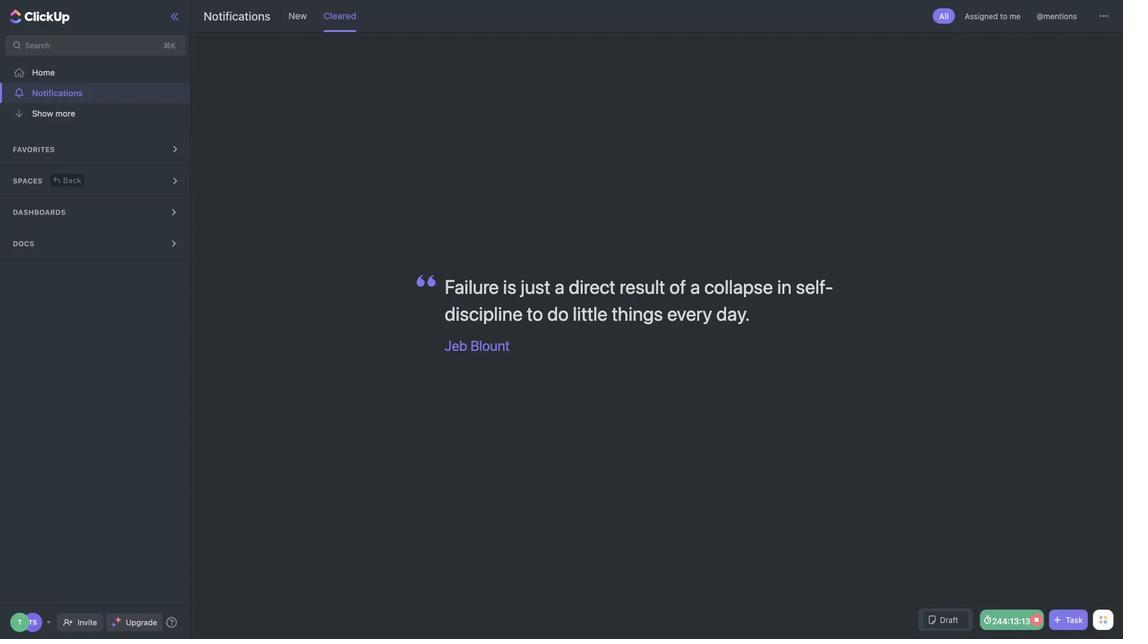 Task type: describe. For each thing, give the bounding box(es) containing it.
favorites
[[13, 145, 55, 154]]

@mentions
[[1037, 12, 1078, 21]]

back
[[63, 176, 82, 185]]

upgrade
[[126, 618, 157, 627]]

task
[[1066, 616, 1083, 625]]

every
[[668, 302, 713, 325]]

do
[[548, 302, 569, 325]]

in
[[778, 275, 792, 298]]

result
[[620, 275, 666, 298]]

spaces
[[13, 177, 43, 185]]

sparkle svg 1 image
[[115, 617, 121, 623]]

1 a from the left
[[555, 275, 565, 298]]

sparkle svg 2 image
[[111, 623, 116, 628]]

0 vertical spatial notifications
[[204, 9, 271, 23]]

favorites button
[[0, 134, 191, 165]]

discipline
[[445, 302, 523, 325]]

failure
[[445, 275, 499, 298]]

of
[[670, 275, 687, 298]]

all
[[940, 12, 949, 21]]

⌘k
[[164, 41, 176, 50]]

is
[[503, 275, 517, 298]]

jeb blount
[[445, 337, 510, 354]]

jeb
[[445, 337, 468, 354]]

home link
[[0, 62, 191, 83]]



Task type: vqa. For each thing, say whether or not it's contained in the screenshot.
the top Notifications
yes



Task type: locate. For each thing, give the bounding box(es) containing it.
docs
[[13, 240, 34, 248]]

notifications left new
[[204, 9, 271, 23]]

a
[[555, 275, 565, 298], [691, 275, 701, 298]]

notifications up the show more
[[32, 88, 83, 98]]

1 vertical spatial notifications
[[32, 88, 83, 98]]

direct
[[569, 275, 616, 298]]

to inside failure is just a direct result of a collapse in self- discipline to do little things every day.
[[527, 302, 543, 325]]

ts
[[28, 619, 37, 626]]

invite
[[78, 618, 97, 627]]

assigned
[[965, 12, 999, 21]]

dashboards
[[13, 208, 66, 217]]

me
[[1010, 12, 1021, 21]]

things
[[612, 302, 663, 325]]

search
[[25, 41, 50, 50]]

to left me
[[1001, 12, 1008, 21]]

1 horizontal spatial a
[[691, 275, 701, 298]]

a right just
[[555, 275, 565, 298]]

t
[[18, 619, 22, 626]]

a right of
[[691, 275, 701, 298]]

more
[[56, 109, 75, 118]]

sidebar navigation
[[0, 0, 193, 639]]

self-
[[796, 275, 834, 298]]

notifications
[[204, 9, 271, 23], [32, 88, 83, 98]]

0 horizontal spatial to
[[527, 302, 543, 325]]

to
[[1001, 12, 1008, 21], [527, 302, 543, 325]]

0 horizontal spatial notifications
[[32, 88, 83, 98]]

1 horizontal spatial to
[[1001, 12, 1008, 21]]

1 horizontal spatial notifications
[[204, 9, 271, 23]]

day.
[[717, 302, 750, 325]]

0 vertical spatial to
[[1001, 12, 1008, 21]]

notifications inside sidebar navigation
[[32, 88, 83, 98]]

notifications link
[[0, 83, 191, 103]]

upgrade link
[[106, 614, 162, 632]]

show more
[[32, 109, 75, 118]]

assigned to me
[[965, 12, 1021, 21]]

2 a from the left
[[691, 275, 701, 298]]

cleared
[[324, 11, 357, 21]]

just
[[521, 275, 551, 298]]

new
[[289, 11, 307, 21]]

to left do
[[527, 302, 543, 325]]

0 horizontal spatial a
[[555, 275, 565, 298]]

blount
[[471, 337, 510, 354]]

back link
[[50, 174, 84, 187]]

collapse
[[705, 275, 774, 298]]

little
[[573, 302, 608, 325]]

home
[[32, 68, 55, 77]]

1 vertical spatial to
[[527, 302, 543, 325]]

failure is just a direct result of a collapse in self- discipline to do little things every day.
[[445, 275, 834, 325]]

244:13:13
[[993, 616, 1031, 626]]

show
[[32, 109, 53, 118]]



